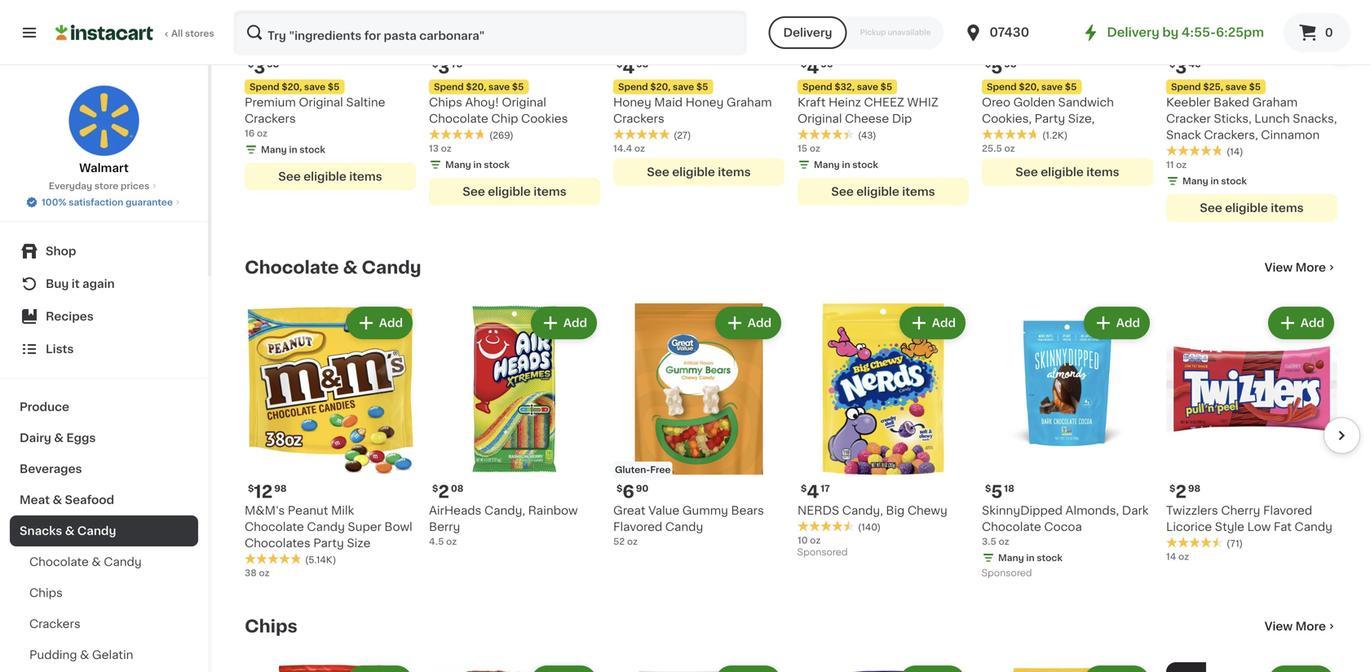 Task type: locate. For each thing, give the bounding box(es) containing it.
& for pudding & gelatin link
[[80, 650, 89, 661]]

see for oreo golden sandwich cookies, party size,
[[1016, 166, 1039, 178]]

spend
[[250, 82, 280, 91], [434, 82, 464, 91], [619, 82, 648, 91], [803, 82, 833, 91], [987, 82, 1017, 91], [1172, 82, 1202, 91]]

items down cinnamon
[[1272, 202, 1305, 214]]

save up maid at the top
[[673, 82, 695, 91]]

1 vertical spatial 5
[[992, 484, 1003, 501]]

chips link down 38 oz
[[245, 617, 298, 637]]

98 inside $ 5 98
[[1005, 60, 1017, 69]]

0 vertical spatial chips
[[429, 97, 463, 108]]

graham left the kraft
[[727, 97, 772, 108]]

low
[[1248, 521, 1272, 533]]

1 horizontal spatial 58
[[637, 60, 649, 69]]

$20, for honey maid honey graham crackers
[[651, 82, 671, 91]]

cookies,
[[983, 113, 1032, 124]]

original left saltine
[[299, 97, 343, 108]]

delivery left by
[[1108, 27, 1160, 38]]

$ inside $ 5 98
[[986, 60, 992, 69]]

$ for $ 5 98
[[986, 60, 992, 69]]

flavored
[[1264, 505, 1313, 517], [614, 521, 663, 533]]

eligible down (269)
[[488, 186, 531, 197]]

3 left 46
[[1176, 59, 1188, 76]]

1 view more from the top
[[1265, 262, 1327, 273]]

4 save from the left
[[857, 82, 879, 91]]

chocolate & candy link
[[245, 258, 422, 277], [10, 547, 198, 578]]

$5 up sandwich
[[1066, 82, 1077, 91]]

2 view more link from the top
[[1265, 619, 1338, 635]]

in for kraft heinz cheez whiz original cheese dip
[[842, 160, 851, 169]]

candy inside m&m's peanut milk chocolate candy super bowl chocolates party size
[[307, 521, 345, 533]]

$ 2 98
[[1170, 484, 1201, 501]]

10
[[798, 536, 808, 545]]

2 add button from the left
[[533, 308, 596, 338]]

eligible
[[673, 166, 716, 178], [1041, 166, 1084, 178], [304, 171, 347, 182], [488, 186, 531, 197], [857, 186, 900, 197], [1226, 202, 1269, 214]]

1 vertical spatial view more link
[[1265, 619, 1338, 635]]

1 vertical spatial more
[[1296, 621, 1327, 632]]

crackers down premium
[[245, 113, 296, 124]]

(140)
[[858, 523, 881, 532]]

3 up premium
[[254, 59, 265, 76]]

many in stock down (269)
[[446, 160, 510, 169]]

spend $20, save $5 up maid at the top
[[619, 82, 709, 91]]

$ inside $ 3 46
[[1170, 60, 1176, 69]]

eligible down premium original saltine crackers 16 oz
[[304, 171, 347, 182]]

4 left 17
[[807, 484, 820, 501]]

in down crackers,
[[1211, 177, 1220, 186]]

keebler
[[1167, 97, 1211, 108]]

2 view more from the top
[[1265, 621, 1327, 632]]

★★★★★
[[429, 129, 486, 140], [429, 129, 486, 140], [614, 129, 671, 140], [614, 129, 671, 140], [798, 129, 855, 140], [798, 129, 855, 140], [983, 129, 1040, 140], [983, 129, 1040, 140], [1167, 145, 1224, 156], [1167, 145, 1224, 156], [798, 521, 855, 532], [798, 521, 855, 532], [1167, 537, 1224, 549], [1167, 537, 1224, 549], [245, 553, 302, 565], [245, 553, 302, 565]]

eligible down (14)
[[1226, 202, 1269, 214]]

add for $ 12 98
[[379, 317, 403, 329]]

0 horizontal spatial graham
[[727, 97, 772, 108]]

produce link
[[10, 392, 198, 423]]

stock down premium original saltine crackers 16 oz
[[300, 145, 325, 154]]

see eligible items for oreo golden sandwich cookies, party size,
[[1016, 166, 1120, 178]]

spend $20, save $5
[[250, 82, 340, 91], [434, 82, 524, 91], [619, 82, 709, 91], [987, 82, 1077, 91]]

2 horizontal spatial 3
[[1176, 59, 1188, 76]]

flavored inside great value gummy bears flavored candy 52 oz
[[614, 521, 663, 533]]

product group containing 12
[[245, 304, 416, 580]]

delivery by 4:55-6:25pm link
[[1082, 23, 1265, 42]]

$20, for premium original saltine crackers
[[282, 82, 302, 91]]

oz right the 13
[[441, 144, 452, 153]]

stock down (43)
[[853, 160, 879, 169]]

0 horizontal spatial 3
[[254, 59, 265, 76]]

$5 up baked
[[1250, 82, 1262, 91]]

0 vertical spatial chocolate & candy link
[[245, 258, 422, 277]]

spend up premium
[[250, 82, 280, 91]]

0 vertical spatial chips link
[[10, 578, 198, 609]]

6 $5 from the left
[[1250, 82, 1262, 91]]

size
[[347, 538, 371, 549]]

many in stock down (43)
[[814, 160, 879, 169]]

save up the cheez
[[857, 82, 879, 91]]

2 save from the left
[[489, 82, 510, 91]]

stock down (269)
[[484, 160, 510, 169]]

kraft heinz cheez whiz original cheese dip
[[798, 97, 939, 124]]

$5 for kraft heinz cheez whiz original cheese dip
[[881, 82, 893, 91]]

0 horizontal spatial party
[[314, 538, 344, 549]]

3 3 from the left
[[1176, 59, 1188, 76]]

add button for $ 6 90
[[717, 308, 780, 338]]

oz right the 3.5
[[999, 537, 1010, 546]]

3 save from the left
[[673, 82, 695, 91]]

2 3 from the left
[[438, 59, 450, 76]]

eligible for oreo golden sandwich cookies, party size,
[[1041, 166, 1084, 178]]

0 horizontal spatial sponsored badge image
[[798, 548, 847, 558]]

1 vertical spatial party
[[314, 538, 344, 549]]

many in stock
[[261, 145, 325, 154], [446, 160, 510, 169], [814, 160, 879, 169], [1183, 177, 1248, 186], [999, 554, 1063, 563]]

many down "13 oz"
[[446, 160, 471, 169]]

see for keebler baked graham cracker sticks, lunch snacks, snack crackers, cinnamon
[[1201, 202, 1223, 214]]

1 vertical spatial item carousel region
[[222, 297, 1361, 591]]

5 left 18
[[992, 484, 1003, 501]]

1 horizontal spatial 2
[[1176, 484, 1187, 501]]

3 $5 from the left
[[697, 82, 709, 91]]

3 $20, from the left
[[651, 82, 671, 91]]

0 vertical spatial party
[[1035, 113, 1066, 124]]

saltine
[[346, 97, 386, 108]]

2 view from the top
[[1265, 621, 1294, 632]]

13 oz
[[429, 144, 452, 153]]

$ 5 18
[[986, 484, 1015, 501]]

save up the ahoy!
[[489, 82, 510, 91]]

items for keebler baked graham cracker sticks, lunch snacks, snack crackers, cinnamon
[[1272, 202, 1305, 214]]

original
[[299, 97, 343, 108], [502, 97, 547, 108], [798, 113, 843, 124]]

stock for kraft heinz cheez whiz original cheese dip
[[853, 160, 879, 169]]

gluten-
[[615, 466, 651, 475]]

25.5
[[983, 144, 1003, 153]]

style
[[1216, 521, 1245, 533]]

& for dairy & eggs link
[[54, 433, 64, 444]]

eligible down (27)
[[673, 166, 716, 178]]

58 for 3
[[267, 60, 279, 69]]

rainbow
[[529, 505, 578, 517]]

delivery for delivery by 4:55-6:25pm
[[1108, 27, 1160, 38]]

in down chips ahoy! original chocolate chip cookies
[[474, 160, 482, 169]]

1 save from the left
[[304, 82, 326, 91]]

eligible for kraft heinz cheez whiz original cheese dip
[[857, 186, 900, 197]]

delivery up $ 4 96
[[784, 27, 833, 38]]

eligible for premium original saltine crackers
[[304, 171, 347, 182]]

original up chip
[[502, 97, 547, 108]]

spend for honey maid honey graham crackers
[[619, 82, 648, 91]]

kraft
[[798, 97, 826, 108]]

1 vertical spatial chips link
[[245, 617, 298, 637]]

candy, left rainbow
[[485, 505, 526, 517]]

2 vertical spatial chips
[[245, 618, 298, 635]]

sponsored badge image down 10 oz
[[798, 548, 847, 558]]

many down 15 oz
[[814, 160, 840, 169]]

save up 'golden'
[[1042, 82, 1063, 91]]

$20, up maid at the top
[[651, 82, 671, 91]]

satisfaction
[[69, 198, 123, 207]]

2 graham from the left
[[1253, 97, 1299, 108]]

chips link down snacks & candy link
[[10, 578, 198, 609]]

1 item carousel region from the top
[[222, 0, 1361, 232]]

sponsored badge image for 5
[[983, 569, 1032, 579]]

$20, up the ahoy!
[[466, 82, 487, 91]]

1 graham from the left
[[727, 97, 772, 108]]

0 vertical spatial more
[[1296, 262, 1327, 273]]

5 for spend $20, save $5
[[992, 59, 1003, 76]]

1 spend from the left
[[250, 82, 280, 91]]

$5
[[328, 82, 340, 91], [512, 82, 524, 91], [697, 82, 709, 91], [881, 82, 893, 91], [1066, 82, 1077, 91], [1250, 82, 1262, 91]]

see
[[647, 166, 670, 178], [1016, 166, 1039, 178], [279, 171, 301, 182], [463, 186, 485, 197], [832, 186, 854, 197], [1201, 202, 1223, 214]]

0 vertical spatial sponsored badge image
[[798, 548, 847, 558]]

1 vertical spatial chips
[[29, 588, 63, 599]]

$5 up honey maid honey graham crackers
[[697, 82, 709, 91]]

12
[[254, 484, 273, 501]]

spend $20, save $5 for premium original saltine crackers
[[250, 82, 340, 91]]

$ inside $ 2 98
[[1170, 484, 1176, 493]]

see eligible items button down (14)
[[1167, 194, 1338, 222]]

1 vertical spatial view
[[1265, 621, 1294, 632]]

many down 11 oz
[[1183, 177, 1209, 186]]

2 for twizzlers cherry flavored licorice style low fat candy
[[1176, 484, 1187, 501]]

items down size,
[[1087, 166, 1120, 178]]

save up baked
[[1226, 82, 1248, 91]]

2 58 from the left
[[637, 60, 649, 69]]

see eligible items for keebler baked graham cracker sticks, lunch snacks, snack crackers, cinnamon
[[1201, 202, 1305, 214]]

add button
[[348, 308, 411, 338], [533, 308, 596, 338], [717, 308, 780, 338], [902, 308, 965, 338], [1086, 308, 1149, 338], [1270, 308, 1333, 338]]

delivery for delivery
[[784, 27, 833, 38]]

spend up keebler
[[1172, 82, 1202, 91]]

$ 3 46
[[1170, 59, 1202, 76]]

oz right 15
[[810, 144, 821, 153]]

$ 4 96
[[801, 59, 834, 76]]

eligible down (1.2k)
[[1041, 166, 1084, 178]]

see eligible items button down (1.2k)
[[983, 158, 1154, 186]]

see eligible items down (1.2k)
[[1016, 166, 1120, 178]]

1 add from the left
[[379, 317, 403, 329]]

spend up oreo
[[987, 82, 1017, 91]]

2 $5 from the left
[[512, 82, 524, 91]]

candy, inside 'airheads candy, rainbow berry 4.5 oz'
[[485, 505, 526, 517]]

recipes
[[46, 311, 94, 322]]

$ for $ 12 98
[[248, 484, 254, 493]]

chip
[[492, 113, 519, 124]]

flavored down 'great'
[[614, 521, 663, 533]]

6 save from the left
[[1226, 82, 1248, 91]]

13
[[429, 144, 439, 153]]

save up premium original saltine crackers 16 oz
[[304, 82, 326, 91]]

party up "(5.14k)"
[[314, 538, 344, 549]]

view more for chips
[[1265, 621, 1327, 632]]

$ for $ 2 08
[[433, 484, 438, 493]]

2 candy, from the left
[[843, 505, 884, 517]]

3.5
[[983, 537, 997, 546]]

None search field
[[233, 10, 748, 55]]

1 horizontal spatial crackers
[[245, 113, 296, 124]]

save for keebler baked graham cracker sticks, lunch snacks, snack crackers, cinnamon
[[1226, 82, 1248, 91]]

58 inside $ 3 58
[[267, 60, 279, 69]]

1 horizontal spatial 98
[[1005, 60, 1017, 69]]

honey
[[614, 97, 652, 108], [686, 97, 724, 108]]

see eligible items button for premium original saltine crackers
[[245, 163, 416, 191]]

98 inside $ 2 98
[[1189, 484, 1201, 493]]

98 right "12"
[[274, 484, 287, 493]]

14 oz
[[1167, 552, 1190, 561]]

2 item carousel region from the top
[[222, 297, 1361, 591]]

delivery by 4:55-6:25pm
[[1108, 27, 1265, 38]]

items for honey maid honey graham crackers
[[718, 166, 751, 178]]

baked
[[1214, 97, 1250, 108]]

4 spend $20, save $5 from the left
[[987, 82, 1077, 91]]

0 horizontal spatial honey
[[614, 97, 652, 108]]

1 add button from the left
[[348, 308, 411, 338]]

0 horizontal spatial chocolate & candy link
[[10, 547, 198, 578]]

candy
[[362, 259, 422, 276], [307, 521, 345, 533], [666, 521, 704, 533], [1296, 521, 1333, 533], [77, 526, 116, 537], [104, 557, 142, 568]]

see eligible items for honey maid honey graham crackers
[[647, 166, 751, 178]]

4 $20, from the left
[[1020, 82, 1040, 91]]

oz right 25.5
[[1005, 144, 1016, 153]]

spend down $ 4 58
[[619, 82, 648, 91]]

see eligible items for chips ahoy! original chocolate chip cookies
[[463, 186, 567, 197]]

6 spend from the left
[[1172, 82, 1202, 91]]

see eligible items down (14)
[[1201, 202, 1305, 214]]

airheads
[[429, 505, 482, 517]]

size,
[[1069, 113, 1095, 124]]

2 left '08'
[[438, 484, 450, 501]]

1 vertical spatial flavored
[[614, 521, 663, 533]]

3 spend from the left
[[619, 82, 648, 91]]

$ inside $ 2 08
[[433, 484, 438, 493]]

original inside kraft heinz cheez whiz original cheese dip
[[798, 113, 843, 124]]

items down honey maid honey graham crackers
[[718, 166, 751, 178]]

many in stock down premium original saltine crackers 16 oz
[[261, 145, 325, 154]]

2 horizontal spatial original
[[798, 113, 843, 124]]

0 horizontal spatial chocolate & candy
[[29, 557, 142, 568]]

in for chips ahoy! original chocolate chip cookies
[[474, 160, 482, 169]]

1 view from the top
[[1265, 262, 1294, 273]]

$5 for oreo golden sandwich cookies, party size,
[[1066, 82, 1077, 91]]

many in stock for keebler baked graham cracker sticks, lunch snacks, snack crackers, cinnamon
[[1183, 177, 1248, 186]]

spend up the kraft
[[803, 82, 833, 91]]

sponsored badge image down the 3.5
[[983, 569, 1032, 579]]

walmart
[[79, 162, 129, 174]]

original down the kraft
[[798, 113, 843, 124]]

meat
[[20, 495, 50, 506]]

$ inside $ 6 90
[[617, 484, 623, 493]]

view more for chocolate & candy
[[1265, 262, 1327, 273]]

1 candy, from the left
[[485, 505, 526, 517]]

1 vertical spatial chocolate & candy link
[[10, 547, 198, 578]]

1 $20, from the left
[[282, 82, 302, 91]]

in down skinnydipped almonds, dark chocolate cocoa 3.5 oz
[[1027, 554, 1035, 563]]

2 2 from the left
[[1176, 484, 1187, 501]]

item carousel region
[[222, 0, 1361, 232], [222, 297, 1361, 591]]

1 $5 from the left
[[328, 82, 340, 91]]

add for $ 2 08
[[564, 317, 588, 329]]

6 add button from the left
[[1270, 308, 1333, 338]]

0 vertical spatial chocolate & candy
[[245, 259, 422, 276]]

seafood
[[65, 495, 114, 506]]

spend $20, save $5 for honey maid honey graham crackers
[[619, 82, 709, 91]]

spend for oreo golden sandwich cookies, party size,
[[987, 82, 1017, 91]]

98 inside $ 12 98
[[274, 484, 287, 493]]

0 horizontal spatial delivery
[[784, 27, 833, 38]]

oz right 16
[[257, 129, 268, 138]]

1 58 from the left
[[267, 60, 279, 69]]

crackers inside premium original saltine crackers 16 oz
[[245, 113, 296, 124]]

chocolate inside m&m's peanut milk chocolate candy super bowl chocolates party size
[[245, 521, 304, 533]]

candy, up '(140)'
[[843, 505, 884, 517]]

in down cheese
[[842, 160, 851, 169]]

1 vertical spatial view more
[[1265, 621, 1327, 632]]

eligible for chips ahoy! original chocolate chip cookies
[[488, 186, 531, 197]]

2 spend from the left
[[434, 82, 464, 91]]

& for "meat & seafood" link
[[53, 495, 62, 506]]

many in stock for kraft heinz cheez whiz original cheese dip
[[814, 160, 879, 169]]

2 add from the left
[[564, 317, 588, 329]]

$ inside $ 3 78
[[433, 60, 438, 69]]

oz right 4.5
[[446, 537, 457, 546]]

chips inside chips ahoy! original chocolate chip cookies
[[429, 97, 463, 108]]

5 $5 from the left
[[1066, 82, 1077, 91]]

again
[[82, 278, 115, 290]]

&
[[343, 259, 358, 276], [54, 433, 64, 444], [53, 495, 62, 506], [65, 526, 75, 537], [92, 557, 101, 568], [80, 650, 89, 661]]

3 add from the left
[[748, 317, 772, 329]]

1 horizontal spatial delivery
[[1108, 27, 1160, 38]]

2 more from the top
[[1296, 621, 1327, 632]]

gelatin
[[92, 650, 133, 661]]

see for premium original saltine crackers
[[279, 171, 301, 182]]

1 vertical spatial sponsored badge image
[[983, 569, 1032, 579]]

$20, up 'golden'
[[1020, 82, 1040, 91]]

15 oz
[[798, 144, 821, 153]]

party up (1.2k)
[[1035, 113, 1066, 124]]

6 add from the left
[[1301, 317, 1325, 329]]

98 down 07430 popup button
[[1005, 60, 1017, 69]]

4 spend from the left
[[803, 82, 833, 91]]

party inside m&m's peanut milk chocolate candy super bowl chocolates party size
[[314, 538, 344, 549]]

oz right 14.4
[[635, 144, 646, 153]]

5 save from the left
[[1042, 82, 1063, 91]]

see eligible items down premium original saltine crackers 16 oz
[[279, 171, 382, 182]]

candy inside great value gummy bears flavored candy 52 oz
[[666, 521, 704, 533]]

4 left 96
[[807, 59, 820, 76]]

delivery inside button
[[784, 27, 833, 38]]

4 add from the left
[[933, 317, 956, 329]]

$ for $ 4 58
[[617, 60, 623, 69]]

stock down (14)
[[1222, 177, 1248, 186]]

4 for nerds candy, big chewy
[[807, 484, 820, 501]]

delivery button
[[769, 16, 848, 49]]

$5 up the cheez
[[881, 82, 893, 91]]

spend $20, save $5 up 'golden'
[[987, 82, 1077, 91]]

see eligible items button for oreo golden sandwich cookies, party size,
[[983, 158, 1154, 186]]

3 add button from the left
[[717, 308, 780, 338]]

save for chips ahoy! original chocolate chip cookies
[[489, 82, 510, 91]]

3 spend $20, save $5 from the left
[[619, 82, 709, 91]]

ahoy!
[[466, 97, 499, 108]]

1 horizontal spatial candy,
[[843, 505, 884, 517]]

spend for chips ahoy! original chocolate chip cookies
[[434, 82, 464, 91]]

items down saltine
[[349, 171, 382, 182]]

$ inside $ 4 58
[[617, 60, 623, 69]]

2 spend $20, save $5 from the left
[[434, 82, 524, 91]]

$ inside $ 12 98
[[248, 484, 254, 493]]

1 horizontal spatial graham
[[1253, 97, 1299, 108]]

1 horizontal spatial chocolate & candy link
[[245, 258, 422, 277]]

$5 for keebler baked graham cracker sticks, lunch snacks, snack crackers, cinnamon
[[1250, 82, 1262, 91]]

$ for $ 4 96
[[801, 60, 807, 69]]

3 left 78
[[438, 59, 450, 76]]

0 vertical spatial 5
[[992, 59, 1003, 76]]

see eligible items for premium original saltine crackers
[[279, 171, 382, 182]]

sponsored badge image
[[798, 548, 847, 558], [983, 569, 1032, 579]]

1 more from the top
[[1296, 262, 1327, 273]]

2 5 from the top
[[992, 484, 1003, 501]]

free
[[651, 466, 671, 475]]

58 inside $ 4 58
[[637, 60, 649, 69]]

spend $20, save $5 for oreo golden sandwich cookies, party size,
[[987, 82, 1077, 91]]

value
[[649, 505, 680, 517]]

1 horizontal spatial chocolate & candy
[[245, 259, 422, 276]]

3 for premium original saltine crackers
[[254, 59, 265, 76]]

5 spend from the left
[[987, 82, 1017, 91]]

save
[[304, 82, 326, 91], [489, 82, 510, 91], [673, 82, 695, 91], [857, 82, 879, 91], [1042, 82, 1063, 91], [1226, 82, 1248, 91]]

honey down $ 4 58
[[614, 97, 652, 108]]

$ inside $ 4 17
[[801, 484, 807, 493]]

0 horizontal spatial 98
[[274, 484, 287, 493]]

0 vertical spatial flavored
[[1264, 505, 1313, 517]]

view for chocolate & candy
[[1265, 262, 1294, 273]]

1 horizontal spatial honey
[[686, 97, 724, 108]]

0 horizontal spatial original
[[299, 97, 343, 108]]

1 horizontal spatial sponsored badge image
[[983, 569, 1032, 579]]

0 horizontal spatial chips
[[29, 588, 63, 599]]

view for chips
[[1265, 621, 1294, 632]]

0 vertical spatial view more
[[1265, 262, 1327, 273]]

1 horizontal spatial chips link
[[245, 617, 298, 637]]

0 vertical spatial item carousel region
[[222, 0, 1361, 232]]

see eligible items button
[[614, 158, 785, 186], [983, 158, 1154, 186], [245, 163, 416, 191], [429, 178, 601, 206], [798, 178, 969, 206], [1167, 194, 1338, 222]]

chewy
[[908, 505, 948, 517]]

$ for $ 2 98
[[1170, 484, 1176, 493]]

$ for $ 6 90
[[617, 484, 623, 493]]

2 horizontal spatial crackers
[[614, 113, 665, 124]]

spend $32, save $5
[[803, 82, 893, 91]]

$ inside $ 5 18
[[986, 484, 992, 493]]

0 horizontal spatial candy,
[[485, 505, 526, 517]]

crackers up pudding on the bottom
[[29, 619, 81, 630]]

$ 2 08
[[433, 484, 464, 501]]

see eligible items button down (27)
[[614, 158, 785, 186]]

3
[[254, 59, 265, 76], [438, 59, 450, 76], [1176, 59, 1188, 76]]

all stores
[[171, 29, 214, 38]]

see eligible items button down premium original saltine crackers 16 oz
[[245, 163, 416, 191]]

spend $20, save $5 up the ahoy!
[[434, 82, 524, 91]]

m&m's
[[245, 505, 285, 517]]

$ inside $ 3 58
[[248, 60, 254, 69]]

100%
[[42, 198, 66, 207]]

0 vertical spatial view
[[1265, 262, 1294, 273]]

4 $5 from the left
[[881, 82, 893, 91]]

0 horizontal spatial flavored
[[614, 521, 663, 533]]

1 horizontal spatial 3
[[438, 59, 450, 76]]

view
[[1265, 262, 1294, 273], [1265, 621, 1294, 632]]

walmart link
[[68, 85, 140, 176]]

chocolate inside chips ahoy! original chocolate chip cookies
[[429, 113, 489, 124]]

1 horizontal spatial party
[[1035, 113, 1066, 124]]

skinnydipped almonds, dark chocolate cocoa 3.5 oz
[[983, 505, 1149, 546]]

2 $20, from the left
[[466, 82, 487, 91]]

airheads candy, rainbow berry 4.5 oz
[[429, 505, 578, 546]]

see eligible items down (27)
[[647, 166, 751, 178]]

0 horizontal spatial 58
[[267, 60, 279, 69]]

eligible down (43)
[[857, 186, 900, 197]]

in for keebler baked graham cracker sticks, lunch snacks, snack crackers, cinnamon
[[1211, 177, 1220, 186]]

1 3 from the left
[[254, 59, 265, 76]]

& for chocolate & candy link related to the left chips link
[[92, 557, 101, 568]]

dairy & eggs link
[[10, 423, 198, 454]]

2 horizontal spatial 98
[[1189, 484, 1201, 493]]

98
[[1005, 60, 1017, 69], [274, 484, 287, 493], [1189, 484, 1201, 493]]

sandwich
[[1059, 97, 1115, 108]]

0 vertical spatial view more link
[[1265, 260, 1338, 276]]

$ inside $ 4 96
[[801, 60, 807, 69]]

see eligible items down (43)
[[832, 186, 936, 197]]

$5 up premium original saltine crackers 16 oz
[[328, 82, 340, 91]]

1 view more link from the top
[[1265, 260, 1338, 276]]

$ 5 98
[[986, 59, 1017, 76]]

items
[[718, 166, 751, 178], [1087, 166, 1120, 178], [349, 171, 382, 182], [534, 186, 567, 197], [903, 186, 936, 197], [1272, 202, 1305, 214]]

save for kraft heinz cheez whiz original cheese dip
[[857, 82, 879, 91]]

flavored up fat
[[1264, 505, 1313, 517]]

many down skinnydipped on the bottom right of page
[[999, 554, 1025, 563]]

oz right 52
[[627, 537, 638, 546]]

1 spend $20, save $5 from the left
[[250, 82, 340, 91]]

38 oz
[[245, 569, 270, 578]]

1 horizontal spatial flavored
[[1264, 505, 1313, 517]]

it
[[72, 278, 80, 290]]

(43)
[[858, 131, 877, 140]]

many in stock down the cocoa
[[999, 554, 1063, 563]]

spend for keebler baked graham cracker sticks, lunch snacks, snack crackers, cinnamon
[[1172, 82, 1202, 91]]

chips down 38 oz
[[245, 618, 298, 635]]

1 horizontal spatial original
[[502, 97, 547, 108]]

product group
[[245, 0, 416, 191], [429, 0, 601, 206], [614, 0, 785, 186], [798, 0, 969, 206], [983, 0, 1154, 186], [1167, 0, 1338, 222], [245, 304, 416, 580], [429, 304, 601, 548], [614, 304, 785, 548], [798, 304, 969, 562], [983, 304, 1154, 583], [1167, 304, 1338, 563], [245, 663, 416, 672], [429, 663, 601, 672], [614, 663, 785, 672], [798, 663, 969, 672], [983, 663, 1154, 672], [1167, 663, 1338, 672]]

1 5 from the top
[[992, 59, 1003, 76]]

2 horizontal spatial chips
[[429, 97, 463, 108]]

0 horizontal spatial 2
[[438, 484, 450, 501]]

chocolate inside skinnydipped almonds, dark chocolate cocoa 3.5 oz
[[983, 521, 1042, 533]]

1 2 from the left
[[438, 484, 450, 501]]



Task type: vqa. For each thing, say whether or not it's contained in the screenshot.
topmost Party
yes



Task type: describe. For each thing, give the bounding box(es) containing it.
graham inside keebler baked graham cracker sticks, lunch snacks, snack crackers, cinnamon
[[1253, 97, 1299, 108]]

eligible for keebler baked graham cracker sticks, lunch snacks, snack crackers, cinnamon
[[1226, 202, 1269, 214]]

snacks & candy link
[[10, 516, 198, 547]]

spend for premium original saltine crackers
[[250, 82, 280, 91]]

0 horizontal spatial chips link
[[10, 578, 198, 609]]

buy it again
[[46, 278, 115, 290]]

graham inside honey maid honey graham crackers
[[727, 97, 772, 108]]

honey maid honey graham crackers
[[614, 97, 772, 124]]

lists link
[[10, 333, 198, 366]]

almonds,
[[1066, 505, 1120, 517]]

14.4
[[614, 144, 633, 153]]

oreo
[[983, 97, 1011, 108]]

maid
[[655, 97, 683, 108]]

in down premium original saltine crackers 16 oz
[[289, 145, 298, 154]]

super
[[348, 521, 382, 533]]

lunch
[[1255, 113, 1291, 124]]

(269)
[[490, 131, 514, 140]]

$ for $ 4 17
[[801, 484, 807, 493]]

100% satisfaction guarantee button
[[25, 193, 183, 209]]

many in stock for chips ahoy! original chocolate chip cookies
[[446, 160, 510, 169]]

5 add from the left
[[1117, 317, 1141, 329]]

oz right 10 on the right
[[810, 536, 821, 545]]

add button for $ 12 98
[[348, 308, 411, 338]]

add button for $ 2 08
[[533, 308, 596, 338]]

cheese
[[845, 113, 890, 124]]

lists
[[46, 344, 74, 355]]

bowl
[[385, 521, 413, 533]]

service type group
[[769, 16, 944, 49]]

premium original saltine crackers 16 oz
[[245, 97, 386, 138]]

100% satisfaction guarantee
[[42, 198, 173, 207]]

6
[[623, 484, 635, 501]]

2 honey from the left
[[686, 97, 724, 108]]

oz inside great value gummy bears flavored candy 52 oz
[[627, 537, 638, 546]]

candy, for nerds
[[843, 505, 884, 517]]

96
[[821, 60, 834, 69]]

98 for 2
[[1189, 484, 1201, 493]]

original inside chips ahoy! original chocolate chip cookies
[[502, 97, 547, 108]]

11 oz
[[1167, 160, 1188, 169]]

see for chips ahoy! original chocolate chip cookies
[[463, 186, 485, 197]]

eggs
[[66, 433, 96, 444]]

stores
[[185, 29, 214, 38]]

chips ahoy! original chocolate chip cookies
[[429, 97, 568, 124]]

6:25pm
[[1217, 27, 1265, 38]]

keebler baked graham cracker sticks, lunch snacks, snack crackers, cinnamon
[[1167, 97, 1338, 141]]

gummy
[[683, 505, 729, 517]]

dark
[[1123, 505, 1149, 517]]

$ for $ 3 46
[[1170, 60, 1176, 69]]

pudding & gelatin
[[29, 650, 133, 661]]

see for honey maid honey graham crackers
[[647, 166, 670, 178]]

peanut
[[288, 505, 328, 517]]

see eligible items button for honey maid honey graham crackers
[[614, 158, 785, 186]]

dairy & eggs
[[20, 433, 96, 444]]

$ 12 98
[[248, 484, 287, 501]]

crackers link
[[10, 609, 198, 640]]

spend $25, save $5
[[1172, 82, 1262, 91]]

view more link for chocolate & candy
[[1265, 260, 1338, 276]]

item carousel region containing 3
[[222, 0, 1361, 232]]

add for $ 2 98
[[1301, 317, 1325, 329]]

add button for $ 2 98
[[1270, 308, 1333, 338]]

great
[[614, 505, 646, 517]]

$20, for oreo golden sandwich cookies, party size,
[[1020, 82, 1040, 91]]

see eligible items button for kraft heinz cheez whiz original cheese dip
[[798, 178, 969, 206]]

2 for airheads candy, rainbow berry
[[438, 484, 450, 501]]

see eligible items for kraft heinz cheez whiz original cheese dip
[[832, 186, 936, 197]]

4 for spend $32, save $5
[[807, 59, 820, 76]]

stock for chips ahoy! original chocolate chip cookies
[[484, 160, 510, 169]]

eligible for honey maid honey graham crackers
[[673, 166, 716, 178]]

$ for $ 5 18
[[986, 484, 992, 493]]

dip
[[893, 113, 912, 124]]

snacks & candy
[[20, 526, 116, 537]]

original inside premium original saltine crackers 16 oz
[[299, 97, 343, 108]]

save for oreo golden sandwich cookies, party size,
[[1042, 82, 1063, 91]]

many for chips ahoy! original chocolate chip cookies
[[446, 160, 471, 169]]

buy it again link
[[10, 268, 198, 300]]

4.5
[[429, 537, 444, 546]]

Search field
[[235, 11, 746, 54]]

spend for kraft heinz cheez whiz original cheese dip
[[803, 82, 833, 91]]

(5.14k)
[[305, 556, 336, 565]]

guarantee
[[126, 198, 173, 207]]

dairy
[[20, 433, 51, 444]]

crackers,
[[1205, 129, 1259, 141]]

items for kraft heinz cheez whiz original cheese dip
[[903, 186, 936, 197]]

chocolate & candy link for view more link for chocolate & candy
[[245, 258, 422, 277]]

4 for spend $20, save $5
[[623, 59, 635, 76]]

everyday store prices
[[49, 182, 150, 191]]

whiz
[[908, 97, 939, 108]]

item carousel region containing 12
[[222, 297, 1361, 591]]

oz inside premium original saltine crackers 16 oz
[[257, 129, 268, 138]]

oz right 38
[[259, 569, 270, 578]]

98 for 12
[[274, 484, 287, 493]]

save for honey maid honey graham crackers
[[673, 82, 695, 91]]

$5 for chips ahoy! original chocolate chip cookies
[[512, 82, 524, 91]]

heinz
[[829, 97, 862, 108]]

chocolates
[[245, 538, 311, 549]]

view more link for chips
[[1265, 619, 1338, 635]]

cracker
[[1167, 113, 1212, 124]]

chocolate & candy link for the left chips link
[[10, 547, 198, 578]]

pudding & gelatin link
[[10, 640, 198, 671]]

46
[[1189, 60, 1202, 69]]

all stores link
[[55, 10, 215, 55]]

many down premium
[[261, 145, 287, 154]]

$ for $ 3 78
[[433, 60, 438, 69]]

see for kraft heinz cheez whiz original cheese dip
[[832, 186, 854, 197]]

$5 for honey maid honey graham crackers
[[697, 82, 709, 91]]

oz right 11
[[1177, 160, 1188, 169]]

add for $ 6 90
[[748, 317, 772, 329]]

5 for skinnydipped almonds, dark chocolate cocoa
[[992, 484, 1003, 501]]

sponsored badge image for 4
[[798, 548, 847, 558]]

1 horizontal spatial chips
[[245, 618, 298, 635]]

(71)
[[1227, 539, 1244, 548]]

party inside oreo golden sandwich cookies, party size,
[[1035, 113, 1066, 124]]

fat
[[1275, 521, 1293, 533]]

gluten-free
[[615, 466, 671, 475]]

38
[[245, 569, 257, 578]]

premium
[[245, 97, 296, 108]]

sticks,
[[1215, 113, 1252, 124]]

items for premium original saltine crackers
[[349, 171, 382, 182]]

berry
[[429, 521, 460, 533]]

see eligible items button for chips ahoy! original chocolate chip cookies
[[429, 178, 601, 206]]

(14)
[[1227, 147, 1244, 156]]

cookies
[[521, 113, 568, 124]]

$ 3 78
[[433, 59, 463, 76]]

many for kraft heinz cheez whiz original cheese dip
[[814, 160, 840, 169]]

0 button
[[1284, 13, 1351, 52]]

snack
[[1167, 129, 1202, 141]]

items for chips ahoy! original chocolate chip cookies
[[534, 186, 567, 197]]

great value gummy bears flavored candy 52 oz
[[614, 505, 765, 546]]

more for chips
[[1296, 621, 1327, 632]]

oz right 14
[[1179, 552, 1190, 561]]

many for keebler baked graham cracker sticks, lunch snacks, snack crackers, cinnamon
[[1183, 177, 1209, 186]]

crackers inside honey maid honey graham crackers
[[614, 113, 665, 124]]

$ for $ 3 58
[[248, 60, 254, 69]]

oz inside 'airheads candy, rainbow berry 4.5 oz'
[[446, 537, 457, 546]]

1 honey from the left
[[614, 97, 652, 108]]

15
[[798, 144, 808, 153]]

candy, for airheads
[[485, 505, 526, 517]]

stock down the cocoa
[[1037, 554, 1063, 563]]

5 add button from the left
[[1086, 308, 1149, 338]]

nerds
[[798, 505, 840, 517]]

$ 6 90
[[617, 484, 649, 501]]

58 for 4
[[637, 60, 649, 69]]

1 vertical spatial chocolate & candy
[[29, 557, 142, 568]]

$20, for chips ahoy! original chocolate chip cookies
[[466, 82, 487, 91]]

chocolate for m&m's
[[245, 521, 304, 533]]

prices
[[121, 182, 150, 191]]

4 add button from the left
[[902, 308, 965, 338]]

$32,
[[835, 82, 855, 91]]

shop link
[[10, 235, 198, 268]]

candy inside twizzlers cherry flavored licorice style low fat candy
[[1296, 521, 1333, 533]]

oz inside skinnydipped almonds, dark chocolate cocoa 3.5 oz
[[999, 537, 1010, 546]]

big
[[887, 505, 905, 517]]

product group containing 6
[[614, 304, 785, 548]]

everyday
[[49, 182, 92, 191]]

$ 4 17
[[801, 484, 830, 501]]

98 for 5
[[1005, 60, 1017, 69]]

0 horizontal spatial crackers
[[29, 619, 81, 630]]

cherry
[[1222, 505, 1261, 517]]

snacks,
[[1294, 113, 1338, 124]]

$25,
[[1204, 82, 1224, 91]]

recipes link
[[10, 300, 198, 333]]

instacart logo image
[[55, 23, 153, 42]]

snacks
[[20, 526, 62, 537]]

items for oreo golden sandwich cookies, party size,
[[1087, 166, 1120, 178]]

golden
[[1014, 97, 1056, 108]]

walmart logo image
[[68, 85, 140, 157]]

3 for keebler baked graham cracker sticks, lunch snacks, snack crackers, cinnamon
[[1176, 59, 1188, 76]]

flavored inside twizzlers cherry flavored licorice style low fat candy
[[1264, 505, 1313, 517]]

more for chocolate & candy
[[1296, 262, 1327, 273]]

spend $20, save $5 for chips ahoy! original chocolate chip cookies
[[434, 82, 524, 91]]

(1.2k)
[[1043, 131, 1068, 140]]

save for premium original saltine crackers
[[304, 82, 326, 91]]



